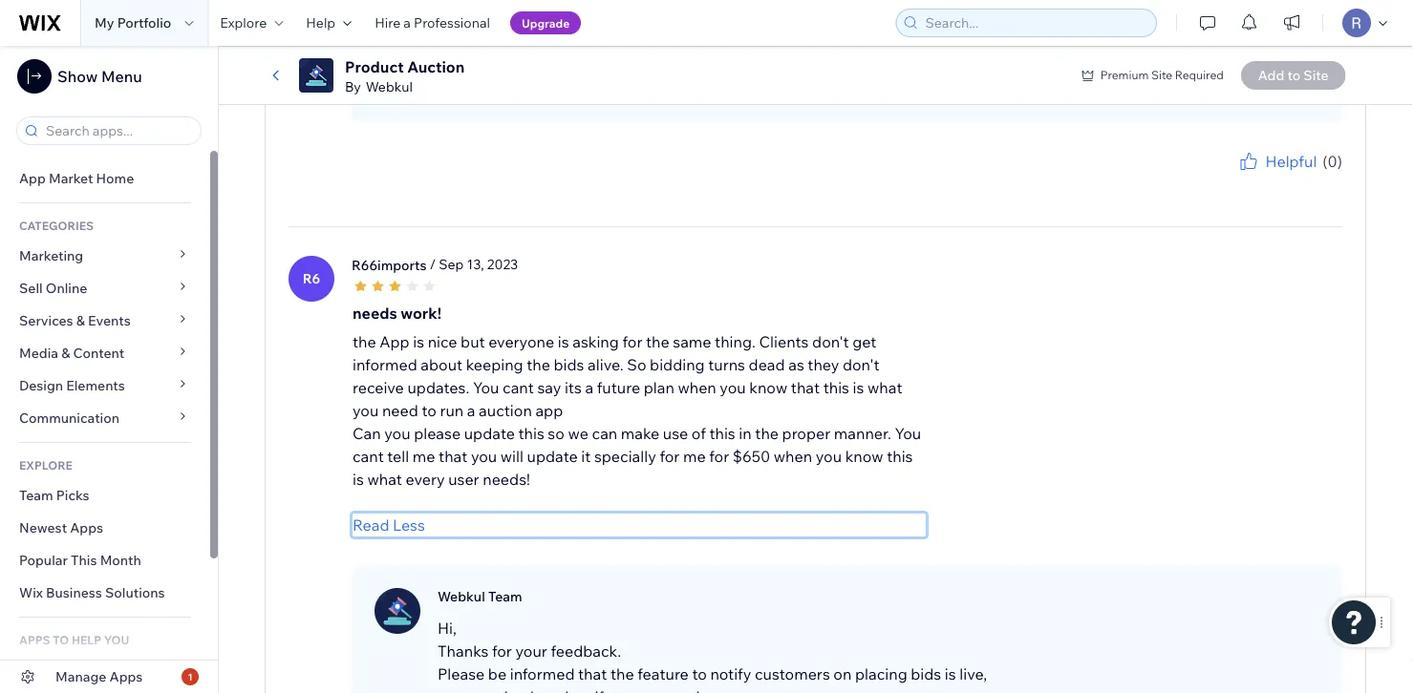 Task type: locate. For each thing, give the bounding box(es) containing it.
0 horizontal spatial app
[[19, 170, 46, 187]]

0 horizontal spatial update
[[464, 425, 515, 444]]

update down auction
[[464, 425, 515, 444]]

1 me from the left
[[413, 448, 435, 467]]

dead
[[749, 356, 785, 375]]

1 vertical spatial on
[[616, 688, 634, 694]]

popular this month link
[[0, 545, 210, 577]]

is down can
[[353, 471, 364, 490]]

asking
[[573, 333, 619, 352]]

1 vertical spatial bids
[[911, 665, 942, 685]]

is left the nice
[[413, 333, 424, 352]]

0 horizontal spatial to
[[422, 402, 437, 421]]

updates.
[[408, 379, 470, 398]]

2 vertical spatial a
[[467, 402, 476, 421]]

design elements link
[[0, 370, 210, 402]]

you
[[473, 379, 499, 398], [895, 425, 922, 444]]

0 vertical spatial to
[[422, 402, 437, 421]]

show menu
[[57, 67, 142, 86]]

& right media
[[61, 345, 70, 362]]

is left live,
[[945, 665, 956, 685]]

placing
[[855, 665, 908, 685]]

newest apps link
[[0, 512, 210, 545]]

0 vertical spatial cant
[[503, 379, 534, 398]]

wix business solutions
[[19, 585, 165, 602]]

1 horizontal spatial your
[[637, 688, 669, 694]]

1 vertical spatial &
[[61, 345, 70, 362]]

on right verify
[[616, 688, 634, 694]]

cant
[[503, 379, 534, 398], [353, 448, 384, 467]]

app
[[19, 170, 46, 187], [380, 333, 410, 352]]

0 horizontal spatial cant
[[353, 448, 384, 467]]

to
[[422, 402, 437, 421], [692, 665, 707, 685]]

(0)
[[1323, 152, 1343, 171]]

they
[[808, 356, 840, 375]]

$650
[[733, 448, 771, 467]]

apps
[[19, 633, 50, 648]]

Search apps... field
[[40, 118, 195, 144]]

2023
[[487, 257, 518, 273]]

webkul up hi,
[[438, 589, 485, 606]]

1 vertical spatial can
[[467, 688, 493, 694]]

1 horizontal spatial &
[[76, 313, 85, 329]]

this left in
[[710, 425, 736, 444]]

2 horizontal spatial your
[[1266, 173, 1290, 188]]

know down manner.
[[846, 448, 884, 467]]

your down helpful
[[1266, 173, 1290, 188]]

helpful button
[[1237, 150, 1317, 173]]

app left market
[[19, 170, 46, 187]]

1 horizontal spatial app
[[380, 333, 410, 352]]

you down 'please'
[[438, 688, 464, 694]]

proper
[[782, 425, 831, 444]]

0 vertical spatial bids
[[554, 356, 584, 375]]

0 vertical spatial update
[[464, 425, 515, 444]]

to left notify
[[692, 665, 707, 685]]

0 horizontal spatial can
[[467, 688, 493, 694]]

informed
[[353, 356, 417, 375], [510, 665, 575, 685]]

apps up this
[[70, 520, 103, 537]]

your for feedback
[[1266, 173, 1290, 188]]

1 horizontal spatial informed
[[510, 665, 575, 685]]

to left run
[[422, 402, 437, 421]]

to
[[53, 633, 69, 648]]

1 horizontal spatial what
[[868, 379, 903, 398]]

1 horizontal spatial can
[[592, 425, 618, 444]]

1 horizontal spatial me
[[683, 448, 706, 467]]

your up check
[[516, 643, 547, 662]]

helpful
[[1266, 152, 1317, 171]]

that down as
[[791, 379, 820, 398]]

manage apps
[[55, 669, 143, 686]]

0 vertical spatial app
[[19, 170, 46, 187]]

0 horizontal spatial your
[[516, 643, 547, 662]]

premium
[[1101, 68, 1149, 82]]

1 vertical spatial when
[[774, 448, 813, 467]]

please
[[438, 665, 485, 685]]

cant down can
[[353, 448, 384, 467]]

0 vertical spatial apps
[[70, 520, 103, 537]]

verify
[[572, 688, 612, 694]]

1 vertical spatial your
[[516, 643, 547, 662]]

0 horizontal spatial team
[[19, 487, 53, 504]]

1
[[188, 671, 193, 683]]

0 vertical spatial when
[[678, 379, 717, 398]]

auction
[[479, 402, 532, 421]]

needs work! the app is nice but everyone is asking for the same thing. clients don't get informed about keeping the bids alive. so bidding turns dead as they don't receive updates. you cant say its a future plan when you know that this is what you need to run a auction app can you please update this so we can make use of this in the proper manner. you cant tell me that you will update it specially for me for $650 when you know this is what every user needs!
[[353, 304, 922, 490]]

0 horizontal spatial what
[[367, 471, 402, 490]]

upgrade
[[522, 16, 570, 30]]

team down explore
[[19, 487, 53, 504]]

the up verify
[[611, 665, 634, 685]]

picks
[[56, 487, 89, 504]]

webkul team
[[438, 589, 522, 606]]

team up thanks
[[488, 589, 522, 606]]

0 vertical spatial don't
[[813, 333, 849, 352]]

a right run
[[467, 402, 476, 421]]

when
[[678, 379, 717, 398], [774, 448, 813, 467]]

read
[[353, 516, 389, 536]]

0 vertical spatial know
[[750, 379, 788, 398]]

1 horizontal spatial cant
[[503, 379, 534, 398]]

& inside "link"
[[61, 345, 70, 362]]

me up every
[[413, 448, 435, 467]]

0 horizontal spatial on
[[616, 688, 634, 694]]

is up manner.
[[853, 379, 864, 398]]

1 vertical spatial informed
[[510, 665, 575, 685]]

2 vertical spatial that
[[578, 665, 607, 685]]

webkul down product
[[366, 78, 413, 95]]

1 vertical spatial a
[[585, 379, 594, 398]]

app down "needs"
[[380, 333, 410, 352]]

wix
[[19, 585, 43, 602]]

but
[[461, 333, 485, 352]]

cant up auction
[[503, 379, 534, 398]]

me down of
[[683, 448, 706, 467]]

what down tell
[[367, 471, 402, 490]]

content
[[73, 345, 125, 362]]

1 vertical spatial that
[[439, 448, 468, 467]]

0 horizontal spatial &
[[61, 345, 70, 362]]

don't up they
[[813, 333, 849, 352]]

0 horizontal spatial you
[[473, 379, 499, 398]]

a
[[404, 14, 411, 31], [585, 379, 594, 398], [467, 402, 476, 421]]

0 horizontal spatial when
[[678, 379, 717, 398]]

1 horizontal spatial webkul
[[438, 589, 485, 606]]

0 vertical spatial on
[[834, 665, 852, 685]]

read less button
[[353, 514, 926, 537]]

informed inside needs work! the app is nice but everyone is asking for the same thing. clients don't get informed about keeping the bids alive. so bidding turns dead as they don't receive updates. you cant say its a future plan when you know that this is what you need to run a auction app can you please update this so we can make use of this in the proper manner. you cant tell me that you will update it specially for me for $650 when you know this is what every user needs!
[[353, 356, 417, 375]]

read less
[[353, 516, 425, 536]]

0 horizontal spatial informed
[[353, 356, 417, 375]]

1 vertical spatial cant
[[353, 448, 384, 467]]

on left placing
[[834, 665, 852, 685]]

update
[[464, 425, 515, 444], [527, 448, 578, 467]]

explore
[[19, 458, 73, 473]]

1 horizontal spatial apps
[[109, 669, 143, 686]]

marketing link
[[0, 240, 210, 272]]

0 vertical spatial team
[[19, 487, 53, 504]]

0 vertical spatial your
[[1266, 173, 1290, 188]]

that up user
[[439, 448, 468, 467]]

you down keeping
[[473, 379, 499, 398]]

when down the bidding
[[678, 379, 717, 398]]

you right manner.
[[895, 425, 922, 444]]

your down feature
[[637, 688, 669, 694]]

1 vertical spatial to
[[692, 665, 707, 685]]

don't down get
[[843, 356, 880, 375]]

hi, thanks for your feedback. please be informed that the feature to notify customers on placing bids is live, you can check and verify on your e
[[438, 620, 988, 694]]

a right hire
[[404, 14, 411, 31]]

0 vertical spatial what
[[868, 379, 903, 398]]

apps down you
[[109, 669, 143, 686]]

specially
[[594, 448, 656, 467]]

& for services
[[76, 313, 85, 329]]

0 vertical spatial informed
[[353, 356, 417, 375]]

its
[[565, 379, 582, 398]]

your for feedback.
[[516, 643, 547, 662]]

0 horizontal spatial webkul
[[366, 78, 413, 95]]

informed up and
[[510, 665, 575, 685]]

that
[[791, 379, 820, 398], [439, 448, 468, 467], [578, 665, 607, 685]]

team
[[19, 487, 53, 504], [488, 589, 522, 606]]

feedback
[[1293, 173, 1343, 188]]

this
[[824, 379, 850, 398], [518, 425, 545, 444], [710, 425, 736, 444], [887, 448, 913, 467]]

sell online
[[19, 280, 87, 297]]

can inside needs work! the app is nice but everyone is asking for the same thing. clients don't get informed about keeping the bids alive. so bidding turns dead as they don't receive updates. you cant say its a future plan when you know that this is what you need to run a auction app can you please update this so we can make use of this in the proper manner. you cant tell me that you will update it specially for me for $650 when you know this is what every user needs!
[[592, 425, 618, 444]]

1 vertical spatial app
[[380, 333, 410, 352]]

when down proper
[[774, 448, 813, 467]]

0 horizontal spatial that
[[439, 448, 468, 467]]

1 horizontal spatial when
[[774, 448, 813, 467]]

wix business solutions link
[[0, 577, 210, 610]]

1 vertical spatial don't
[[843, 356, 880, 375]]

1 horizontal spatial team
[[488, 589, 522, 606]]

online
[[46, 280, 87, 297]]

1 horizontal spatial that
[[578, 665, 607, 685]]

events
[[88, 313, 131, 329]]

the
[[353, 333, 376, 352], [646, 333, 670, 352], [527, 356, 550, 375], [755, 425, 779, 444], [611, 665, 634, 685]]

what down get
[[868, 379, 903, 398]]

2 vertical spatial your
[[637, 688, 669, 694]]

2 horizontal spatial that
[[791, 379, 820, 398]]

turns
[[708, 356, 746, 375]]

0 horizontal spatial apps
[[70, 520, 103, 537]]

for inside hi, thanks for your feedback. please be informed that the feature to notify customers on placing bids is live, you can check and verify on your e
[[492, 643, 512, 662]]

receive
[[353, 379, 404, 398]]

solutions
[[105, 585, 165, 602]]

help button
[[295, 0, 363, 46]]

1 horizontal spatial update
[[527, 448, 578, 467]]

need
[[382, 402, 418, 421]]

the down "needs"
[[353, 333, 376, 352]]

informed up receive
[[353, 356, 417, 375]]

1 vertical spatial apps
[[109, 669, 143, 686]]

nice
[[428, 333, 457, 352]]

sidebar element
[[0, 46, 219, 694]]

apps inside "link"
[[70, 520, 103, 537]]

update down so
[[527, 448, 578, 467]]

can right the we
[[592, 425, 618, 444]]

communication link
[[0, 402, 210, 435]]

thing.
[[715, 333, 756, 352]]

1 vertical spatial know
[[846, 448, 884, 467]]

know down dead
[[750, 379, 788, 398]]

1 horizontal spatial you
[[895, 425, 922, 444]]

0 vertical spatial can
[[592, 425, 618, 444]]

this down manner.
[[887, 448, 913, 467]]

& left events at the left
[[76, 313, 85, 329]]

app inside app market home link
[[19, 170, 46, 187]]

0 horizontal spatial bids
[[554, 356, 584, 375]]

0 vertical spatial a
[[404, 14, 411, 31]]

premium site required
[[1101, 68, 1224, 82]]

manage
[[55, 669, 106, 686]]

menu
[[101, 67, 142, 86]]

needs!
[[483, 471, 530, 490]]

professional
[[414, 14, 490, 31]]

a right its
[[585, 379, 594, 398]]

this down they
[[824, 379, 850, 398]]

bids up its
[[554, 356, 584, 375]]

0 vertical spatial &
[[76, 313, 85, 329]]

newest apps
[[19, 520, 103, 537]]

0 horizontal spatial me
[[413, 448, 435, 467]]

bids right placing
[[911, 665, 942, 685]]

less
[[393, 516, 425, 536]]

know
[[750, 379, 788, 398], [846, 448, 884, 467]]

for up be
[[492, 643, 512, 662]]

1 vertical spatial team
[[488, 589, 522, 606]]

can down be
[[467, 688, 493, 694]]

1 horizontal spatial to
[[692, 665, 707, 685]]

that up verify
[[578, 665, 607, 685]]

0 vertical spatial webkul
[[366, 78, 413, 95]]

you
[[1227, 173, 1246, 188], [720, 379, 746, 398], [353, 402, 379, 421], [384, 425, 411, 444], [471, 448, 497, 467], [816, 448, 842, 467], [438, 688, 464, 694]]

your
[[1266, 173, 1290, 188], [516, 643, 547, 662], [637, 688, 669, 694]]

1 horizontal spatial bids
[[911, 665, 942, 685]]

2 me from the left
[[683, 448, 706, 467]]

1 vertical spatial update
[[527, 448, 578, 467]]



Task type: vqa. For each thing, say whether or not it's contained in the screenshot.
Marketing & Seo popup button
no



Task type: describe. For each thing, give the bounding box(es) containing it.
plan
[[644, 379, 675, 398]]

marketing
[[19, 248, 83, 264]]

in
[[739, 425, 752, 444]]

auction
[[407, 57, 465, 76]]

run
[[440, 402, 464, 421]]

w e image
[[375, 589, 421, 635]]

you inside hi, thanks for your feedback. please be informed that the feature to notify customers on placing bids is live, you can check and verify on your e
[[438, 688, 464, 694]]

team picks
[[19, 487, 89, 504]]

r6
[[303, 271, 320, 287]]

upgrade button
[[510, 11, 581, 34]]

the right in
[[755, 425, 779, 444]]

app market home link
[[0, 162, 210, 195]]

work!
[[401, 304, 442, 323]]

and
[[542, 688, 569, 694]]

you
[[104, 633, 129, 648]]

same
[[673, 333, 712, 352]]

it
[[581, 448, 591, 467]]

for left $650
[[709, 448, 729, 467]]

newest
[[19, 520, 67, 537]]

app inside needs work! the app is nice but everyone is asking for the same thing. clients don't get informed about keeping the bids alive. so bidding turns dead as they don't receive updates. you cant say its a future plan when you know that this is what you need to run a auction app can you please update this so we can make use of this in the proper manner. you cant tell me that you will update it specially for me for $650 when you know this is what every user needs!
[[380, 333, 410, 352]]

0 vertical spatial you
[[473, 379, 499, 398]]

customers
[[755, 665, 830, 685]]

thank
[[1191, 173, 1224, 188]]

1 vertical spatial you
[[895, 425, 922, 444]]

to inside hi, thanks for your feedback. please be informed that the feature to notify customers on placing bids is live, you can check and verify on your e
[[692, 665, 707, 685]]

/
[[430, 257, 436, 273]]

market
[[49, 170, 93, 187]]

1 horizontal spatial on
[[834, 665, 852, 685]]

& for media
[[61, 345, 70, 362]]

design elements
[[19, 378, 125, 394]]

r66imports
[[352, 257, 427, 274]]

is left asking
[[558, 333, 569, 352]]

tell
[[387, 448, 409, 467]]

Search... field
[[920, 10, 1151, 36]]

feature
[[638, 665, 689, 685]]

required
[[1175, 68, 1224, 82]]

site
[[1152, 68, 1173, 82]]

1 horizontal spatial a
[[467, 402, 476, 421]]

team picks link
[[0, 480, 210, 512]]

will
[[501, 448, 524, 467]]

manner.
[[834, 425, 892, 444]]

product auction logo image
[[299, 58, 334, 93]]

popular
[[19, 552, 68, 569]]

informed inside hi, thanks for your feedback. please be informed that the feature to notify customers on placing bids is live, you can check and verify on your e
[[510, 665, 575, 685]]

0 horizontal spatial know
[[750, 379, 788, 398]]

team inside sidebar element
[[19, 487, 53, 504]]

portfolio
[[117, 14, 171, 31]]

home
[[96, 170, 134, 187]]

apps for manage apps
[[109, 669, 143, 686]]

1 horizontal spatial know
[[846, 448, 884, 467]]

be
[[488, 665, 507, 685]]

needs
[[353, 304, 397, 323]]

services
[[19, 313, 73, 329]]

you down turns
[[720, 379, 746, 398]]

notify
[[711, 665, 752, 685]]

app market home
[[19, 170, 134, 187]]

sell online link
[[0, 272, 210, 305]]

categories
[[19, 218, 94, 233]]

can inside hi, thanks for your feedback. please be informed that the feature to notify customers on placing bids is live, you can check and verify on your e
[[467, 688, 493, 694]]

1 vertical spatial what
[[367, 471, 402, 490]]

as
[[789, 356, 805, 375]]

1 vertical spatial webkul
[[438, 589, 485, 606]]

is inside hi, thanks for your feedback. please be informed that the feature to notify customers on placing bids is live, you can check and verify on your e
[[945, 665, 956, 685]]

to inside needs work! the app is nice but everyone is asking for the same thing. clients don't get informed about keeping the bids alive. so bidding turns dead as they don't receive updates. you cant say its a future plan when you know that this is what you need to run a auction app can you please update this so we can make use of this in the proper manner. you cant tell me that you will update it specially for me for $650 when you know this is what every user needs!
[[422, 402, 437, 421]]

thank you for your feedback
[[1191, 173, 1343, 188]]

for up so
[[623, 333, 643, 352]]

about
[[421, 356, 463, 375]]

0 horizontal spatial a
[[404, 14, 411, 31]]

my portfolio
[[95, 14, 171, 31]]

hire a professional
[[375, 14, 490, 31]]

bids inside needs work! the app is nice but everyone is asking for the same thing. clients don't get informed about keeping the bids alive. so bidding turns dead as they don't receive updates. you cant say its a future plan when you know that this is what you need to run a auction app can you please update this so we can make use of this in the proper manner. you cant tell me that you will update it specially for me for $650 when you know this is what every user needs!
[[554, 356, 584, 375]]

you up can
[[353, 402, 379, 421]]

business
[[46, 585, 102, 602]]

thanks
[[438, 643, 489, 662]]

2 horizontal spatial a
[[585, 379, 594, 398]]

my
[[95, 14, 114, 31]]

popular this month
[[19, 552, 141, 569]]

services & events link
[[0, 305, 210, 337]]

live,
[[960, 665, 988, 685]]

you left the will on the left of page
[[471, 448, 497, 467]]

this left so
[[518, 425, 545, 444]]

media & content
[[19, 345, 125, 362]]

for right thank
[[1249, 173, 1264, 188]]

help
[[72, 633, 101, 648]]

the up the bidding
[[646, 333, 670, 352]]

for down the use
[[660, 448, 680, 467]]

sell
[[19, 280, 43, 297]]

you down proper
[[816, 448, 842, 467]]

every
[[406, 471, 445, 490]]

use
[[663, 425, 688, 444]]

say
[[538, 379, 561, 398]]

alive.
[[588, 356, 624, 375]]

media
[[19, 345, 58, 362]]

show menu button
[[17, 59, 142, 94]]

webkul inside product auction by webkul
[[366, 78, 413, 95]]

make
[[621, 425, 660, 444]]

bidding
[[650, 356, 705, 375]]

you right thank
[[1227, 173, 1246, 188]]

this
[[71, 552, 97, 569]]

bids inside hi, thanks for your feedback. please be informed that the feature to notify customers on placing bids is live, you can check and verify on your e
[[911, 665, 942, 685]]

apps for newest apps
[[70, 520, 103, 537]]

r66imports / sep 13, 2023
[[352, 257, 518, 274]]

media & content link
[[0, 337, 210, 370]]

future
[[597, 379, 640, 398]]

sep
[[439, 257, 464, 273]]

the inside hi, thanks for your feedback. please be informed that the feature to notify customers on placing bids is live, you can check and verify on your e
[[611, 665, 634, 685]]

design
[[19, 378, 63, 394]]

so
[[548, 425, 565, 444]]

that inside hi, thanks for your feedback. please be informed that the feature to notify customers on placing bids is live, you can check and verify on your e
[[578, 665, 607, 685]]

elements
[[66, 378, 125, 394]]

we
[[568, 425, 589, 444]]

show
[[57, 67, 98, 86]]

month
[[100, 552, 141, 569]]

the up say
[[527, 356, 550, 375]]

0 vertical spatial that
[[791, 379, 820, 398]]

you up tell
[[384, 425, 411, 444]]



